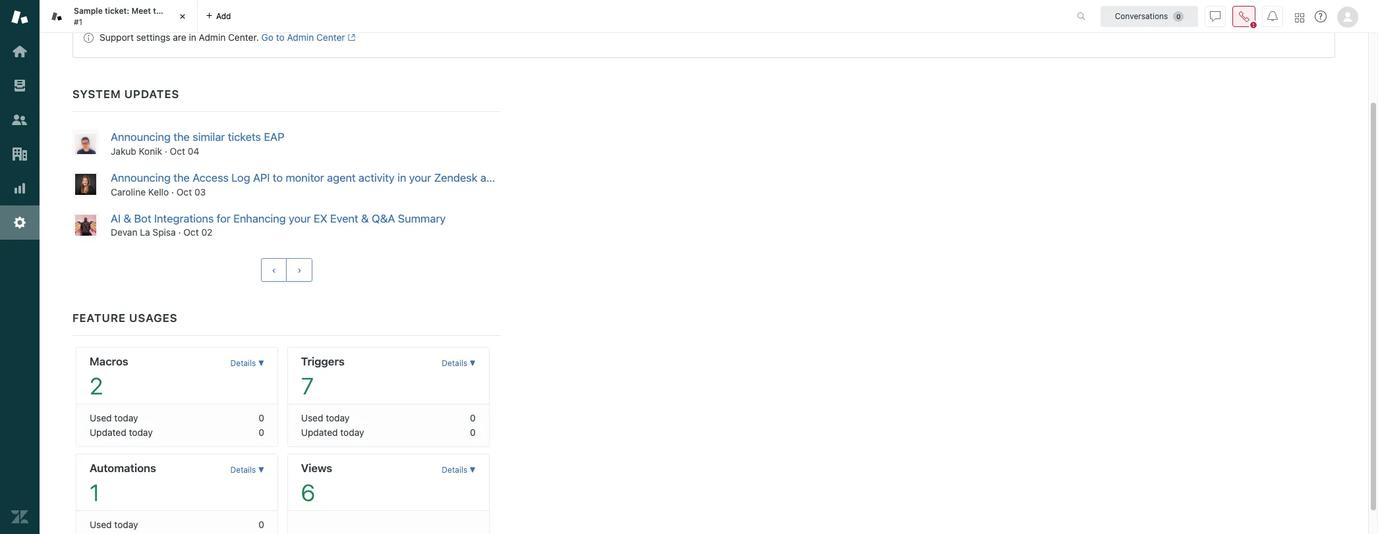 Task type: describe. For each thing, give the bounding box(es) containing it.
meet
[[131, 6, 151, 16]]

summary
[[398, 212, 446, 225]]

updated today for 7
[[301, 427, 364, 439]]

the for access
[[174, 171, 190, 184]]

0 vertical spatial to
[[276, 32, 285, 43]]

ex
[[314, 212, 327, 225]]

› button
[[286, 259, 313, 282]]

oct 02
[[183, 227, 213, 238]]

system updates
[[73, 88, 179, 101]]

updated today for 2
[[90, 427, 153, 439]]

go to admin center link
[[261, 32, 355, 43]]

views image
[[11, 77, 28, 94]]

macros 2
[[90, 356, 128, 400]]

used for 7
[[301, 413, 323, 424]]

sample ticket: meet the ticket #1
[[74, 6, 190, 27]]

1
[[90, 480, 100, 507]]

la
[[140, 227, 150, 238]]

support
[[100, 32, 134, 43]]

macros
[[90, 356, 128, 369]]

2 & from the left
[[361, 212, 369, 225]]

oct 03
[[177, 186, 206, 198]]

▼ for 7
[[470, 359, 476, 369]]

kello
[[148, 186, 169, 198]]

6
[[301, 480, 315, 507]]

konik
[[139, 146, 162, 157]]

caroline kello
[[111, 186, 169, 198]]

monitor
[[286, 171, 324, 184]]

feature usages
[[73, 312, 178, 325]]

jakub konik
[[111, 146, 162, 157]]

notifications image
[[1268, 11, 1278, 21]]

triggers
[[301, 356, 345, 369]]

details ▼ for 2
[[230, 359, 264, 369]]

oct for access
[[177, 186, 192, 198]]

zendesk support image
[[11, 9, 28, 26]]

▼ for 2
[[258, 359, 264, 369]]

settings
[[136, 32, 170, 43]]

get started image
[[11, 43, 28, 60]]

1 & from the left
[[124, 212, 131, 225]]

used today for 7
[[301, 413, 350, 424]]

details for 7
[[442, 359, 468, 369]]

7
[[301, 373, 314, 400]]

usages
[[129, 312, 178, 325]]

2 admin from the left
[[287, 32, 314, 43]]

status containing support settings are in admin center.
[[73, 17, 1336, 58]]

get help image
[[1315, 11, 1327, 22]]

spisa
[[153, 227, 176, 238]]

(opens in a new tab) image
[[345, 34, 355, 42]]

activity
[[359, 171, 395, 184]]

oct for similar
[[170, 146, 185, 157]]

q&a
[[372, 212, 395, 225]]

updates
[[124, 88, 179, 101]]

details for 6
[[442, 466, 468, 476]]

admin image
[[11, 214, 28, 231]]

views
[[301, 462, 332, 476]]

‹ button
[[261, 259, 287, 282]]

support settings are in admin center.
[[100, 32, 259, 43]]

2
[[90, 373, 103, 400]]

announcing the access log api to monitor agent activity in your zendesk account
[[111, 171, 521, 184]]

center.
[[228, 32, 259, 43]]

caroline
[[111, 186, 146, 198]]

bot
[[134, 212, 151, 225]]

announcing for announcing the access log api to monitor agent activity in your zendesk account
[[111, 171, 171, 184]]

log
[[232, 171, 250, 184]]

sample
[[74, 6, 103, 16]]

oct for bot
[[183, 227, 199, 238]]

organizations image
[[11, 146, 28, 163]]



Task type: vqa. For each thing, say whether or not it's contained in the screenshot.
7 the updated
yes



Task type: locate. For each thing, give the bounding box(es) containing it.
jakub
[[111, 146, 136, 157]]

1 horizontal spatial your
[[409, 171, 431, 184]]

details ▼ for 6
[[442, 466, 476, 476]]

updated today up views on the bottom of page
[[301, 427, 364, 439]]

go
[[261, 32, 274, 43]]

0 vertical spatial the
[[153, 6, 166, 16]]

today
[[114, 413, 138, 424], [326, 413, 350, 424], [129, 427, 153, 439], [340, 427, 364, 439], [114, 520, 138, 531]]

eap
[[264, 131, 284, 144]]

integrations
[[154, 212, 214, 225]]

are
[[173, 32, 186, 43]]

0 horizontal spatial updated
[[90, 427, 126, 439]]

the
[[153, 6, 166, 16], [174, 131, 190, 144], [174, 171, 190, 184]]

2 updated from the left
[[301, 427, 338, 439]]

used today down 2
[[90, 413, 138, 424]]

the inside sample ticket: meet the ticket #1
[[153, 6, 166, 16]]

used down 2
[[90, 413, 112, 424]]

devan
[[111, 227, 137, 238]]

ai & bot integrations for enhancing your ex event & q&a summary
[[111, 212, 446, 225]]

oct
[[170, 146, 185, 157], [177, 186, 192, 198], [183, 227, 199, 238]]

04
[[188, 146, 199, 157]]

1 updated today from the left
[[90, 427, 153, 439]]

announcing up jakub konik at left top
[[111, 131, 171, 144]]

0 horizontal spatial updated today
[[90, 427, 153, 439]]

go to admin center
[[261, 32, 345, 43]]

ticket
[[168, 6, 190, 16]]

updated up automations
[[90, 427, 126, 439]]

1 vertical spatial in
[[398, 171, 406, 184]]

1 horizontal spatial updated
[[301, 427, 338, 439]]

views 6
[[301, 462, 332, 507]]

account
[[481, 171, 521, 184]]

& left the q&a
[[361, 212, 369, 225]]

details ▼ for 7
[[442, 359, 476, 369]]

reporting image
[[11, 180, 28, 197]]

0 horizontal spatial in
[[189, 32, 196, 43]]

api
[[253, 171, 270, 184]]

details for 1
[[230, 466, 256, 476]]

add
[[216, 11, 231, 21]]

0 vertical spatial announcing
[[111, 131, 171, 144]]

in
[[189, 32, 196, 43], [398, 171, 406, 184]]

zendesk
[[434, 171, 478, 184]]

details ▼
[[230, 359, 264, 369], [442, 359, 476, 369], [230, 466, 264, 476], [442, 466, 476, 476]]

center
[[316, 32, 345, 43]]

oct down integrations
[[183, 227, 199, 238]]

& right ai
[[124, 212, 131, 225]]

to right go
[[276, 32, 285, 43]]

details for 2
[[230, 359, 256, 369]]

1 updated from the left
[[90, 427, 126, 439]]

02
[[201, 227, 213, 238]]

tab
[[40, 0, 198, 33]]

feature
[[73, 312, 126, 325]]

1 horizontal spatial in
[[398, 171, 406, 184]]

tickets
[[228, 131, 261, 144]]

used down 7
[[301, 413, 323, 424]]

automations
[[90, 462, 156, 476]]

announcing the similar tickets eap
[[111, 131, 284, 144]]

1 vertical spatial your
[[289, 212, 311, 225]]

event
[[330, 212, 358, 225]]

ticket:
[[105, 6, 129, 16]]

enhancing
[[233, 212, 286, 225]]

admin
[[199, 32, 226, 43], [287, 32, 314, 43]]

in right are
[[189, 32, 196, 43]]

system
[[73, 88, 121, 101]]

▼ for 1
[[258, 466, 264, 476]]

used down 1
[[90, 520, 112, 531]]

1 vertical spatial the
[[174, 131, 190, 144]]

0 horizontal spatial admin
[[199, 32, 226, 43]]

announcing up caroline kello
[[111, 171, 171, 184]]

2 vertical spatial oct
[[183, 227, 199, 238]]

updated for 2
[[90, 427, 126, 439]]

conversations
[[1115, 11, 1168, 21]]

03
[[194, 186, 206, 198]]

updated today up automations
[[90, 427, 153, 439]]

used for 2
[[90, 413, 112, 424]]

similar
[[193, 131, 225, 144]]

0 vertical spatial your
[[409, 171, 431, 184]]

updated up views on the bottom of page
[[301, 427, 338, 439]]

your
[[409, 171, 431, 184], [289, 212, 311, 225]]

your left zendesk at the left top of the page
[[409, 171, 431, 184]]

tab containing sample ticket: meet the ticket
[[40, 0, 198, 33]]

oct left 03
[[177, 186, 192, 198]]

used today down 1
[[90, 520, 138, 531]]

›
[[298, 265, 302, 276]]

0
[[259, 413, 264, 424], [470, 413, 476, 424], [259, 427, 264, 439], [470, 427, 476, 439], [259, 520, 264, 531]]

triggers 7
[[301, 356, 345, 400]]

devan la spisa
[[111, 227, 176, 238]]

zendesk products image
[[1296, 13, 1305, 22]]

in right activity
[[398, 171, 406, 184]]

1 horizontal spatial admin
[[287, 32, 314, 43]]

main element
[[0, 0, 40, 535]]

details ▼ for 1
[[230, 466, 264, 476]]

▼
[[258, 359, 264, 369], [470, 359, 476, 369], [258, 466, 264, 476], [470, 466, 476, 476]]

0 vertical spatial in
[[189, 32, 196, 43]]

used today for 2
[[90, 413, 138, 424]]

1 horizontal spatial &
[[361, 212, 369, 225]]

1 horizontal spatial updated today
[[301, 427, 364, 439]]

your left ex
[[289, 212, 311, 225]]

customers image
[[11, 111, 28, 129]]

▼ for 6
[[470, 466, 476, 476]]

0 vertical spatial oct
[[170, 146, 185, 157]]

announcing for announcing the similar tickets eap
[[111, 131, 171, 144]]

button displays agent's chat status as invisible. image
[[1210, 11, 1221, 21]]

used today down 7
[[301, 413, 350, 424]]

conversations button
[[1101, 6, 1199, 27]]

0 horizontal spatial your
[[289, 212, 311, 225]]

announcing
[[111, 131, 171, 144], [111, 171, 171, 184]]

used today
[[90, 413, 138, 424], [301, 413, 350, 424], [90, 520, 138, 531]]

add button
[[198, 0, 239, 32]]

&
[[124, 212, 131, 225], [361, 212, 369, 225]]

1 admin from the left
[[199, 32, 226, 43]]

for
[[217, 212, 231, 225]]

the right the meet
[[153, 6, 166, 16]]

admin left center on the left top of page
[[287, 32, 314, 43]]

automations 1
[[90, 462, 156, 507]]

updated for 7
[[301, 427, 338, 439]]

2 vertical spatial the
[[174, 171, 190, 184]]

close image
[[176, 10, 189, 23]]

oct left 04
[[170, 146, 185, 157]]

agent
[[327, 171, 356, 184]]

1 vertical spatial announcing
[[111, 171, 171, 184]]

tabs tab list
[[40, 0, 1063, 33]]

1 vertical spatial to
[[273, 171, 283, 184]]

oct 04
[[170, 146, 199, 157]]

#1
[[74, 17, 82, 27]]

zendesk image
[[11, 509, 28, 526]]

the for similar
[[174, 131, 190, 144]]

updated today
[[90, 427, 153, 439], [301, 427, 364, 439]]

to right api
[[273, 171, 283, 184]]

the up oct 03
[[174, 171, 190, 184]]

updated
[[90, 427, 126, 439], [301, 427, 338, 439]]

1 vertical spatial oct
[[177, 186, 192, 198]]

status
[[73, 17, 1336, 58]]

1 announcing from the top
[[111, 131, 171, 144]]

admin down add
[[199, 32, 226, 43]]

to
[[276, 32, 285, 43], [273, 171, 283, 184]]

2 announcing from the top
[[111, 171, 171, 184]]

access
[[193, 171, 229, 184]]

‹
[[272, 265, 276, 276]]

the up oct 04
[[174, 131, 190, 144]]

details
[[230, 359, 256, 369], [442, 359, 468, 369], [230, 466, 256, 476], [442, 466, 468, 476]]

0 horizontal spatial &
[[124, 212, 131, 225]]

2 updated today from the left
[[301, 427, 364, 439]]

ai
[[111, 212, 121, 225]]

used
[[90, 413, 112, 424], [301, 413, 323, 424], [90, 520, 112, 531]]



